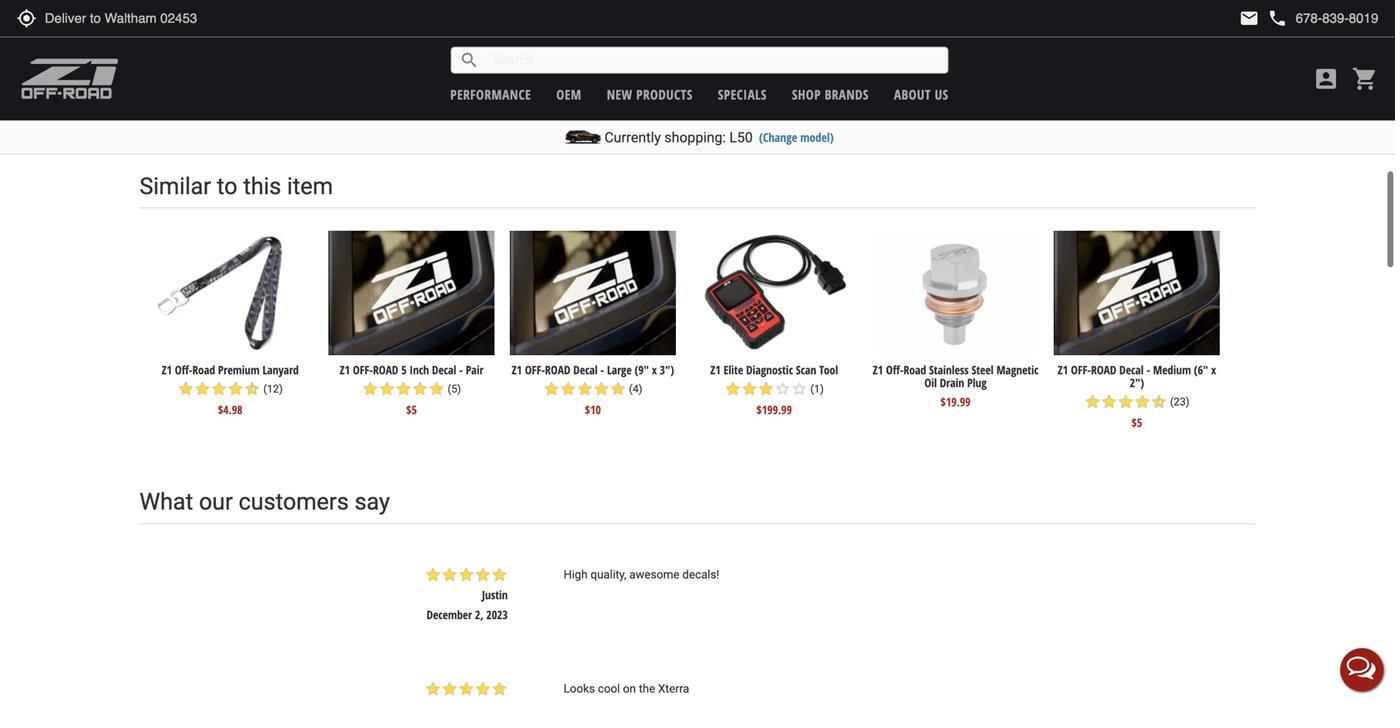 Task type: vqa. For each thing, say whether or not it's contained in the screenshot.
"Z1" inside Z1 Elite Diagnostic Scan Tool star star star star_border star_border (1) $199.99
yes



Task type: locate. For each thing, give the bounding box(es) containing it.
phone
[[1268, 8, 1288, 28]]

1 off- from the left
[[353, 362, 373, 378]]

decal for star
[[574, 362, 598, 378]]

2 horizontal spatial road
[[904, 362, 927, 378]]

stainless
[[930, 362, 969, 378]]

(45)
[[626, 87, 646, 99]]

star_border up $199.99 on the bottom right of page
[[775, 381, 791, 398]]

decal up (5)
[[432, 362, 457, 378]]

star_border
[[775, 381, 791, 398], [791, 381, 808, 398]]

0 horizontal spatial $4.98
[[218, 402, 243, 418]]

road for $19.99
[[904, 362, 927, 378]]

specials
[[718, 86, 767, 103]]

shopping_cart link
[[1348, 66, 1379, 92]]

3 - from the left
[[1147, 362, 1151, 378]]

looks
[[564, 683, 595, 696]]

motorsports
[[351, 66, 407, 82], [529, 66, 585, 82]]

2 star_border from the left
[[791, 381, 808, 398]]

z1 inside z1 motorsports 3d "z1 emblem" (43) $6
[[338, 66, 348, 82]]

frame
[[979, 66, 1008, 82]]

0 horizontal spatial road
[[192, 362, 215, 378]]

2 off- from the left
[[525, 362, 545, 378]]

2 horizontal spatial road
[[1092, 362, 1117, 378]]

z1 inside z1 off-road decal - medium (6" x 2") star star star star star_half (23) $5
[[1058, 362, 1069, 378]]

motorsports inside z1 motorsports 3d "z1 emblem" (43) $6
[[351, 66, 407, 82]]

z1 for z1 license plate frame star star star $5
[[904, 66, 915, 82]]

0 vertical spatial (12)
[[808, 87, 827, 99]]

1 vertical spatial (12)
[[263, 383, 283, 395]]

x
[[652, 362, 657, 378], [1212, 362, 1217, 378]]

motorsports inside the z1 motorsports zino air freshener star star star star star_half (45) $5
[[529, 66, 585, 82]]

1 road from the left
[[373, 362, 399, 378]]

$6
[[406, 106, 417, 122]]

new products
[[607, 86, 693, 103]]

high quality, awesome decals!
[[564, 568, 720, 582]]

off- right pair at the bottom of page
[[525, 362, 545, 378]]

elite
[[724, 362, 744, 378]]

2 motorsports from the left
[[529, 66, 585, 82]]

$5 inside z1 license plate frame star star star $5
[[951, 106, 961, 122]]

z1 inside the z1 motorsports zino air freshener star star star star star_half (45) $5
[[516, 66, 526, 82]]

lanyard
[[807, 66, 843, 82], [263, 362, 299, 378]]

z1 inside z1 off-road stainless steel magnetic oil drain plug $19.99
[[873, 362, 884, 378]]

1 horizontal spatial lanyard
[[807, 66, 843, 82]]

5
[[401, 362, 407, 378]]

currently shopping: l50 (change model)
[[605, 129, 834, 146]]

star_border left (1) on the right bottom
[[791, 381, 808, 398]]

model)
[[801, 129, 834, 145]]

x inside z1 off-road decal - large (9" x 3") star star star star star (4) $10
[[652, 362, 657, 378]]

decal left the large
[[574, 362, 598, 378]]

pair
[[466, 362, 484, 378]]

premium inside z1 off-road premium lanyard star star star star star_half (12) $4.98
[[218, 362, 260, 378]]

1 motorsports from the left
[[351, 66, 407, 82]]

magnetic
[[997, 362, 1039, 378]]

1 horizontal spatial x
[[1212, 362, 1217, 378]]

(1)
[[811, 383, 824, 395]]

off- inside z1 off-road stainless steel magnetic oil drain plug $19.99
[[886, 362, 904, 378]]

1 x from the left
[[652, 362, 657, 378]]

3 road from the left
[[1092, 362, 1117, 378]]

new products link
[[607, 86, 693, 103]]

$4.98
[[762, 106, 787, 122], [218, 402, 243, 418]]

road for star_half
[[192, 362, 215, 378]]

x right (6"
[[1212, 362, 1217, 378]]

- right the 2")
[[1147, 362, 1151, 378]]

off-
[[719, 66, 737, 82], [175, 362, 192, 378], [886, 362, 904, 378]]

decal inside z1 off-road decal - large (9" x 3") star star star star star (4) $10
[[574, 362, 598, 378]]

l50
[[730, 129, 753, 146]]

similar to this item
[[140, 173, 333, 200]]

z1 inside z1 elite diagnostic scan tool star star star star_border star_border (1) $199.99
[[711, 362, 721, 378]]

3 decal from the left
[[1120, 362, 1144, 378]]

motorsports left "3d" on the top
[[351, 66, 407, 82]]

2,
[[475, 607, 484, 623]]

off- left the 2")
[[1071, 362, 1092, 378]]

emblem"
[[444, 66, 486, 82]]

0 horizontal spatial decal
[[432, 362, 457, 378]]

road left 5 at the bottom left of the page
[[373, 362, 399, 378]]

decal left medium
[[1120, 362, 1144, 378]]

z1 for z1 off-road 5 inch decal - pair star star star star star (5) $5
[[340, 362, 350, 378]]

performance
[[451, 86, 531, 103]]

0 vertical spatial lanyard
[[807, 66, 843, 82]]

$10
[[585, 402, 601, 418]]

2 horizontal spatial off-
[[1071, 362, 1092, 378]]

$4.98 inside z1 off-road premium lanyard star star star star star_half (12) $4.98
[[218, 402, 243, 418]]

road inside z1 off-road stainless steel magnetic oil drain plug $19.99
[[904, 362, 927, 378]]

0 horizontal spatial lanyard
[[263, 362, 299, 378]]

1 vertical spatial $4.98
[[218, 402, 243, 418]]

1 horizontal spatial decal
[[574, 362, 598, 378]]

medium
[[1154, 362, 1192, 378]]

1 horizontal spatial motorsports
[[529, 66, 585, 82]]

road
[[373, 362, 399, 378], [545, 362, 571, 378], [1092, 362, 1117, 378]]

0 horizontal spatial -
[[459, 362, 463, 378]]

cool
[[598, 683, 620, 696]]

steel
[[972, 362, 994, 378]]

- left pair at the bottom of page
[[459, 362, 463, 378]]

off- left 5 at the bottom left of the page
[[353, 362, 373, 378]]

z1 inside z1 license plate frame star star star $5
[[904, 66, 915, 82]]

0 vertical spatial premium
[[762, 66, 804, 82]]

z1 off-road 5 inch decal - pair star star star star star (5) $5
[[340, 362, 484, 418]]

0 horizontal spatial x
[[652, 362, 657, 378]]

1 horizontal spatial off-
[[525, 362, 545, 378]]

- for star
[[601, 362, 605, 378]]

awesome
[[630, 568, 680, 582]]

2023
[[487, 607, 508, 623]]

- inside the z1 off-road 5 inch decal - pair star star star star star (5) $5
[[459, 362, 463, 378]]

- for star_half
[[1147, 362, 1151, 378]]

0 horizontal spatial motorsports
[[351, 66, 407, 82]]

tool
[[820, 362, 839, 378]]

plug
[[968, 375, 987, 391]]

2 horizontal spatial -
[[1147, 362, 1151, 378]]

0 horizontal spatial (12)
[[263, 383, 283, 395]]

off- inside z1 off-road premium lanyard star star star star star_half (12) $4.98
[[175, 362, 192, 378]]

2 horizontal spatial decal
[[1120, 362, 1144, 378]]

star
[[541, 85, 557, 101], [557, 85, 574, 101], [574, 85, 590, 101], [590, 85, 607, 101], [722, 85, 739, 101], [739, 85, 755, 101], [755, 85, 772, 101], [903, 85, 920, 101], [920, 85, 937, 101], [937, 85, 953, 101], [178, 381, 194, 398], [194, 381, 211, 398], [211, 381, 227, 398], [227, 381, 244, 398], [362, 381, 379, 398], [379, 381, 395, 398], [395, 381, 412, 398], [412, 381, 429, 398], [429, 381, 445, 398], [544, 381, 560, 398], [560, 381, 577, 398], [577, 381, 593, 398], [593, 381, 610, 398], [610, 381, 627, 398], [725, 381, 742, 398], [742, 381, 758, 398], [758, 381, 775, 398], [1085, 394, 1101, 410], [1101, 394, 1118, 410], [1118, 394, 1135, 410], [1135, 394, 1151, 410], [425, 567, 442, 583], [442, 567, 458, 583], [458, 567, 475, 583], [475, 567, 491, 583], [491, 567, 508, 583], [425, 681, 442, 698], [442, 681, 458, 698], [458, 681, 475, 698], [475, 681, 491, 698], [491, 681, 508, 698]]

1 horizontal spatial road
[[545, 362, 571, 378]]

customers
[[239, 489, 349, 516]]

0 horizontal spatial road
[[373, 362, 399, 378]]

road for (5)
[[373, 362, 399, 378]]

road left the 2")
[[1092, 362, 1117, 378]]

motorsports up the oem
[[529, 66, 585, 82]]

- left the large
[[601, 362, 605, 378]]

1 - from the left
[[459, 362, 463, 378]]

phone link
[[1268, 8, 1379, 28]]

decal inside the z1 off-road 5 inch decal - pair star star star star star (5) $5
[[432, 362, 457, 378]]

road left the large
[[545, 362, 571, 378]]

road inside z1 off-road premium lanyard star star star star star_half (12) $4.98
[[192, 362, 215, 378]]

0 horizontal spatial premium
[[218, 362, 260, 378]]

z1 inside z1 off-road decal - large (9" x 3") star star star star star (4) $10
[[512, 362, 522, 378]]

z1 inside z1 off-road premium lanyard star star star star star_half (12) $4.98
[[162, 362, 172, 378]]

1 vertical spatial premium
[[218, 362, 260, 378]]

road inside the z1 off-road 5 inch decal - pair star star star star star (5) $5
[[373, 362, 399, 378]]

off- inside z1 off-road decal - large (9" x 3") star star star star star (4) $10
[[525, 362, 545, 378]]

currently
[[605, 129, 661, 146]]

z1 for z1 motorsports zino air freshener star star star star star_half (45) $5
[[516, 66, 526, 82]]

star star star
[[722, 85, 772, 101]]

2 road from the left
[[545, 362, 571, 378]]

lanyard for z1 off-road premium lanyard
[[807, 66, 843, 82]]

road inside z1 off-road decal - large (9" x 3") star star star star star (4) $10
[[545, 362, 571, 378]]

oil
[[925, 375, 937, 391]]

1 horizontal spatial off-
[[719, 66, 737, 82]]

item
[[287, 173, 333, 200]]

off- inside the z1 off-road 5 inch decal - pair star star star star star (5) $5
[[353, 362, 373, 378]]

- inside z1 off-road decal - large (9" x 3") star star star star star (4) $10
[[601, 362, 605, 378]]

z1 motorsports logo image
[[21, 58, 119, 100]]

3 off- from the left
[[1071, 362, 1092, 378]]

- inside z1 off-road decal - medium (6" x 2") star star star star star_half (23) $5
[[1147, 362, 1151, 378]]

new
[[607, 86, 633, 103]]

drain
[[940, 375, 965, 391]]

lanyard inside z1 off-road premium lanyard star star star star star_half (12) $4.98
[[263, 362, 299, 378]]

road inside z1 off-road decal - medium (6" x 2") star star star star star_half (23) $5
[[1092, 362, 1117, 378]]

1 horizontal spatial -
[[601, 362, 605, 378]]

about us link
[[894, 86, 949, 103]]

x left 3")
[[652, 362, 657, 378]]

1 horizontal spatial (12)
[[808, 87, 827, 99]]

off- for star_half
[[175, 362, 192, 378]]

z1 inside the z1 off-road 5 inch decal - pair star star star star star (5) $5
[[340, 362, 350, 378]]

0 horizontal spatial off-
[[353, 362, 373, 378]]

diagnostic
[[746, 362, 793, 378]]

z1 motorsports 3d "z1 emblem" (43) $6
[[338, 66, 486, 122]]

lanyard for z1 off-road premium lanyard star star star star star_half (12) $4.98
[[263, 362, 299, 378]]

justin
[[482, 587, 508, 603]]

0 vertical spatial $4.98
[[762, 106, 787, 122]]

1 vertical spatial lanyard
[[263, 362, 299, 378]]

shop brands
[[792, 86, 869, 103]]

0 horizontal spatial off-
[[175, 362, 192, 378]]

scan
[[796, 362, 817, 378]]

off-
[[353, 362, 373, 378], [525, 362, 545, 378], [1071, 362, 1092, 378]]

1 decal from the left
[[432, 362, 457, 378]]

2 x from the left
[[1212, 362, 1217, 378]]

decal inside z1 off-road decal - medium (6" x 2") star star star star star_half (23) $5
[[1120, 362, 1144, 378]]

shopping_cart
[[1353, 66, 1379, 92]]

2 decal from the left
[[574, 362, 598, 378]]

off- inside z1 off-road decal - medium (6" x 2") star star star star star_half (23) $5
[[1071, 362, 1092, 378]]

premium
[[762, 66, 804, 82], [218, 362, 260, 378]]

2 - from the left
[[601, 362, 605, 378]]

2 horizontal spatial off-
[[886, 362, 904, 378]]

decal
[[432, 362, 457, 378], [574, 362, 598, 378], [1120, 362, 1144, 378]]

x for star_half
[[1212, 362, 1217, 378]]

x inside z1 off-road decal - medium (6" x 2") star star star star star_half (23) $5
[[1212, 362, 1217, 378]]

1 horizontal spatial premium
[[762, 66, 804, 82]]

$5 inside z1 off-road decal - medium (6" x 2") star star star star star_half (23) $5
[[1132, 415, 1143, 431]]



Task type: describe. For each thing, give the bounding box(es) containing it.
the
[[639, 683, 656, 696]]

(12) inside star_half (12)
[[808, 87, 827, 99]]

z1 license plate frame star star star $5
[[903, 66, 1008, 122]]

similar
[[140, 173, 211, 200]]

star_half (12)
[[788, 85, 827, 101]]

about us
[[894, 86, 949, 103]]

(9"
[[635, 362, 649, 378]]

motorsports for star
[[529, 66, 585, 82]]

(12) inside z1 off-road premium lanyard star star star star star_half (12) $4.98
[[263, 383, 283, 395]]

z1 for z1 off-road decal - large (9" x 3") star star star star star (4) $10
[[512, 362, 522, 378]]

road for star
[[545, 362, 571, 378]]

december
[[427, 607, 472, 623]]

mail phone
[[1240, 8, 1288, 28]]

inch
[[410, 362, 429, 378]]

account_box link
[[1309, 66, 1344, 92]]

what our customers say
[[140, 489, 390, 516]]

high
[[564, 568, 588, 582]]

star_half inside the z1 motorsports zino air freshener star star star star star_half (45) $5
[[607, 85, 624, 101]]

(4)
[[629, 383, 643, 395]]

off- for $19.99
[[886, 362, 904, 378]]

off- for 2")
[[1071, 362, 1092, 378]]

(23)
[[1171, 396, 1190, 408]]

z1 elite diagnostic scan tool star star star star_border star_border (1) $199.99
[[711, 362, 839, 418]]

x for star
[[652, 362, 657, 378]]

our
[[199, 489, 233, 516]]

mail
[[1240, 8, 1260, 28]]

z1 off-road premium lanyard
[[706, 66, 843, 82]]

$19.99
[[941, 394, 971, 410]]

(43)
[[445, 87, 464, 99]]

2")
[[1130, 375, 1145, 391]]

performance link
[[451, 86, 531, 103]]

license
[[918, 66, 950, 82]]

(6"
[[1195, 362, 1209, 378]]

star star star star star
[[425, 681, 508, 698]]

z1 motorsports zino air freshener star star star star star_half (45) $5
[[516, 66, 671, 122]]

off- for 3")
[[525, 362, 545, 378]]

z1 for z1 off-road premium lanyard
[[706, 66, 716, 82]]

star_half inside z1 off-road premium lanyard star star star star star_half (12) $4.98
[[244, 381, 261, 398]]

shopping:
[[665, 129, 726, 146]]

3")
[[660, 362, 674, 378]]

$5 inside the z1 off-road 5 inch decal - pair star star star star star (5) $5
[[406, 402, 417, 418]]

1 star_border from the left
[[775, 381, 791, 398]]

brands
[[825, 86, 869, 103]]

z1 for z1 motorsports 3d "z1 emblem" (43) $6
[[338, 66, 348, 82]]

products
[[637, 86, 693, 103]]

to
[[217, 173, 238, 200]]

mail link
[[1240, 8, 1260, 28]]

my_location
[[17, 8, 37, 28]]

(change model) link
[[759, 129, 834, 145]]

motorsports for $6
[[351, 66, 407, 82]]

account_box
[[1314, 66, 1340, 92]]

search
[[460, 50, 480, 70]]

$199.99
[[757, 402, 792, 418]]

freshener
[[626, 66, 671, 82]]

star_half inside z1 off-road decal - medium (6" x 2") star star star star star_half (23) $5
[[1151, 394, 1168, 410]]

z1 for z1 off-road decal - medium (6" x 2") star star star star star_half (23) $5
[[1058, 362, 1069, 378]]

z1 off-road premium lanyard star star star star star_half (12) $4.98
[[162, 362, 299, 418]]

shop
[[792, 86, 821, 103]]

(5)
[[448, 383, 461, 395]]

z1 for z1 off-road premium lanyard star star star star star_half (12) $4.98
[[162, 362, 172, 378]]

decals!
[[683, 568, 720, 582]]

premium for z1 off-road premium lanyard
[[762, 66, 804, 82]]

oem link
[[557, 86, 582, 103]]

z1 off-road decal - medium (6" x 2") star star star star star_half (23) $5
[[1058, 362, 1217, 431]]

large
[[607, 362, 632, 378]]

1 horizontal spatial road
[[737, 66, 760, 82]]

specials link
[[718, 86, 767, 103]]

road for star_half
[[1092, 362, 1117, 378]]

z1 for z1 elite diagnostic scan tool star star star star_border star_border (1) $199.99
[[711, 362, 721, 378]]

z1 off-road decal - large (9" x 3") star star star star star (4) $10
[[512, 362, 674, 418]]

z1 off-road stainless steel magnetic oil drain plug $19.99
[[873, 362, 1039, 410]]

about
[[894, 86, 932, 103]]

(change
[[759, 129, 798, 145]]

z1 for z1 off-road stainless steel magnetic oil drain plug $19.99
[[873, 362, 884, 378]]

looks cool on the xterra
[[564, 683, 690, 696]]

plate
[[953, 66, 976, 82]]

quality,
[[591, 568, 627, 582]]

off- for star
[[353, 362, 373, 378]]

"z1
[[425, 66, 441, 82]]

this
[[243, 173, 281, 200]]

what
[[140, 489, 193, 516]]

oem
[[557, 86, 582, 103]]

zino
[[588, 66, 607, 82]]

decal for star_half
[[1120, 362, 1144, 378]]

premium for z1 off-road premium lanyard star star star star star_half (12) $4.98
[[218, 362, 260, 378]]

on
[[623, 683, 636, 696]]

$5 inside the z1 motorsports zino air freshener star star star star star_half (45) $5
[[588, 106, 599, 122]]

3d
[[410, 66, 422, 82]]

say
[[355, 489, 390, 516]]

1 horizontal spatial $4.98
[[762, 106, 787, 122]]

us
[[935, 86, 949, 103]]

Search search field
[[480, 47, 948, 73]]

air
[[610, 66, 623, 82]]

xterra
[[658, 683, 690, 696]]

star star star star star justin december 2, 2023
[[425, 567, 508, 623]]



